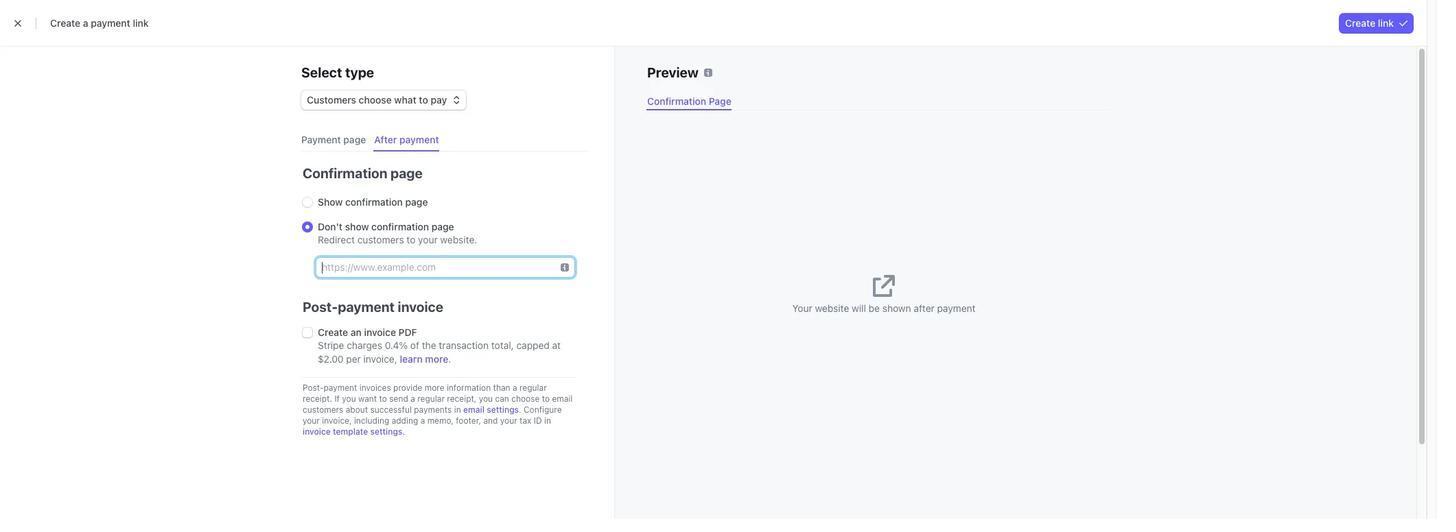 Task type: vqa. For each thing, say whether or not it's contained in the screenshot.
bottom in
yes



Task type: describe. For each thing, give the bounding box(es) containing it.
want
[[358, 394, 377, 404]]

information
[[447, 383, 491, 393]]

type
[[345, 65, 374, 80]]

template
[[333, 427, 368, 437]]

0 vertical spatial regular
[[520, 383, 547, 393]]

to up the 'configure'
[[542, 394, 550, 404]]

choose inside popup button
[[359, 94, 392, 106]]

. configure your invoice, including adding a memo, footer, and your tax id in invoice template settings .
[[303, 405, 562, 437]]

create a payment link
[[50, 17, 149, 29]]

at
[[552, 340, 561, 351]]

customers choose what to pay
[[307, 94, 447, 106]]

1 vertical spatial email
[[463, 405, 485, 415]]

choose inside "post-payment invoices provide more information than a regular receipt. if you want to send a regular receipt, you can choose to email customers about successful payments in"
[[511, 394, 540, 404]]

2 horizontal spatial your
[[500, 416, 517, 426]]

pay
[[431, 94, 447, 106]]

email settings link
[[463, 405, 519, 415]]

id
[[534, 416, 542, 426]]

memo,
[[427, 416, 454, 426]]

show
[[345, 221, 369, 233]]

payment link settings tab list
[[296, 129, 590, 152]]

receipt,
[[447, 394, 477, 404]]

transaction
[[439, 340, 489, 351]]

tax
[[520, 416, 532, 426]]

to inside popup button
[[419, 94, 428, 106]]

including
[[354, 416, 389, 426]]

create for create an invoice pdf
[[318, 327, 348, 338]]

website
[[815, 303, 849, 314]]

select
[[301, 65, 342, 80]]

invoice for an
[[364, 327, 396, 338]]

provide
[[393, 383, 422, 393]]

create for create a payment link
[[50, 17, 80, 29]]

show confirmation page
[[318, 196, 428, 208]]

2 you from the left
[[479, 394, 493, 404]]

stripe
[[318, 340, 344, 351]]

than
[[493, 383, 510, 393]]

select type
[[301, 65, 374, 80]]

after
[[914, 303, 935, 314]]

your website will be shown after payment
[[792, 303, 976, 314]]

successful
[[370, 405, 412, 415]]

payment for post-payment invoice
[[338, 299, 395, 315]]

payment page
[[301, 134, 366, 146]]

settings inside . configure your invoice, including adding a memo, footer, and your tax id in invoice template settings .
[[370, 427, 402, 437]]

link inside button
[[1378, 17, 1394, 29]]

page inside payment page button
[[343, 134, 366, 146]]

email inside "post-payment invoices provide more information than a regular receipt. if you want to send a regular receipt, you can choose to email customers about successful payments in"
[[552, 394, 573, 404]]

confirmation inside don't show confirmation page redirect customers to your website.
[[371, 221, 429, 233]]

confirmation page
[[647, 95, 731, 107]]

configure
[[524, 405, 562, 415]]

page inside don't show confirmation page redirect customers to your website.
[[432, 221, 454, 233]]

$2.00
[[318, 353, 344, 365]]

0 vertical spatial confirmation
[[345, 196, 403, 208]]

what
[[394, 94, 416, 106]]

page down after payment button
[[391, 165, 423, 181]]

and
[[483, 416, 498, 426]]

1 vertical spatial regular
[[417, 394, 445, 404]]

charges
[[347, 340, 382, 351]]

0 horizontal spatial .
[[402, 427, 405, 437]]

the
[[422, 340, 436, 351]]

invoice, inside the stripe charges 0.4% of the transaction total, capped at $2.00 per invoice,
[[363, 353, 397, 365]]

post- for post-payment invoices provide more information than a regular receipt. if you want to send a regular receipt, you can choose to email customers about successful payments in
[[303, 383, 324, 393]]

customers inside don't show confirmation page redirect customers to your website.
[[357, 234, 404, 246]]

receipt.
[[303, 394, 332, 404]]

in inside . configure your invoice, including adding a memo, footer, and your tax id in invoice template settings .
[[544, 416, 551, 426]]

an
[[351, 327, 362, 338]]

capped
[[516, 340, 550, 351]]

invoice, inside . configure your invoice, including adding a memo, footer, and your tax id in invoice template settings .
[[322, 416, 352, 426]]

adding
[[392, 416, 418, 426]]

confirmation for confirmation page
[[303, 165, 387, 181]]

invoice inside . configure your invoice, including adding a memo, footer, and your tax id in invoice template settings .
[[303, 427, 331, 437]]



Task type: locate. For each thing, give the bounding box(es) containing it.
about
[[346, 405, 368, 415]]

choose
[[359, 94, 392, 106], [511, 394, 540, 404]]

1 vertical spatial invoice
[[364, 327, 396, 338]]

more inside "post-payment invoices provide more information than a regular receipt. if you want to send a regular receipt, you can choose to email customers about successful payments in"
[[425, 383, 444, 393]]

pdf
[[399, 327, 417, 338]]

post- for post-payment invoice
[[303, 299, 338, 315]]

learn
[[400, 353, 423, 365]]

website.
[[440, 234, 477, 246]]

1 horizontal spatial link
[[1378, 17, 1394, 29]]

of
[[410, 340, 419, 351]]

0 vertical spatial more
[[425, 353, 448, 365]]

0 horizontal spatial regular
[[417, 394, 445, 404]]

you right if at the bottom left of the page
[[342, 394, 356, 404]]

0 vertical spatial post-
[[303, 299, 338, 315]]

email
[[552, 394, 573, 404], [463, 405, 485, 415]]

settings down 'including'
[[370, 427, 402, 437]]

1 vertical spatial choose
[[511, 394, 540, 404]]

customers down receipt. in the left of the page
[[303, 405, 343, 415]]

payment for post-payment invoices provide more information than a regular receipt. if you want to send a regular receipt, you can choose to email customers about successful payments in
[[324, 383, 357, 393]]

will
[[852, 303, 866, 314]]

choose up the 'configure'
[[511, 394, 540, 404]]

page
[[343, 134, 366, 146], [391, 165, 423, 181], [405, 196, 428, 208], [432, 221, 454, 233]]

show
[[318, 196, 343, 208]]

invoice down receipt. in the left of the page
[[303, 427, 331, 437]]

a
[[83, 17, 88, 29], [513, 383, 517, 393], [411, 394, 415, 404], [420, 416, 425, 426]]

0 vertical spatial invoice,
[[363, 353, 397, 365]]

1 horizontal spatial customers
[[357, 234, 404, 246]]

post-payment invoices provide more information than a regular receipt. if you want to send a regular receipt, you can choose to email customers about successful payments in
[[303, 383, 573, 415]]

invoice up charges
[[364, 327, 396, 338]]

more up payments
[[425, 383, 444, 393]]

confirmation up show
[[303, 165, 387, 181]]

1 vertical spatial settings
[[370, 427, 402, 437]]

1 you from the left
[[342, 394, 356, 404]]

0 horizontal spatial customers
[[303, 405, 343, 415]]

0.4%
[[385, 340, 408, 351]]

you up "email settings"
[[479, 394, 493, 404]]

invoice, down charges
[[363, 353, 397, 365]]

invoice, up template
[[322, 416, 352, 426]]

confirmation
[[647, 95, 706, 107], [303, 165, 387, 181]]

0 vertical spatial invoice
[[398, 299, 443, 315]]

0 horizontal spatial your
[[303, 416, 320, 426]]

in right id
[[544, 416, 551, 426]]

can
[[495, 394, 509, 404]]

1 horizontal spatial choose
[[511, 394, 540, 404]]

customers down 'show'
[[357, 234, 404, 246]]

confirmation page button
[[647, 93, 740, 111]]

1 horizontal spatial invoice
[[364, 327, 396, 338]]

. up "tax" at the bottom left of the page
[[519, 405, 521, 415]]

page left the after
[[343, 134, 366, 146]]

learn more link
[[400, 353, 448, 365]]

page
[[709, 95, 731, 107]]

0 horizontal spatial choose
[[359, 94, 392, 106]]

send
[[389, 394, 408, 404]]

to inside don't show confirmation page redirect customers to your website.
[[407, 234, 415, 246]]

0 horizontal spatial invoice,
[[322, 416, 352, 426]]

0 horizontal spatial link
[[133, 17, 149, 29]]

your inside don't show confirmation page redirect customers to your website.
[[418, 234, 438, 246]]

1 horizontal spatial regular
[[520, 383, 547, 393]]

a inside . configure your invoice, including adding a memo, footer, and your tax id in invoice template settings .
[[420, 416, 425, 426]]

.
[[448, 353, 451, 365], [519, 405, 521, 415], [402, 427, 405, 437]]

1 horizontal spatial in
[[544, 416, 551, 426]]

create link button
[[1340, 13, 1413, 33]]

1 post- from the top
[[303, 299, 338, 315]]

create inside button
[[1345, 17, 1376, 29]]

confirmation down preview at the top left of page
[[647, 95, 706, 107]]

payment inside "post-payment invoices provide more information than a regular receipt. if you want to send a regular receipt, you can choose to email customers about successful payments in"
[[324, 383, 357, 393]]

don't show confirmation page redirect customers to your website.
[[318, 221, 477, 246]]

1 vertical spatial invoice,
[[322, 416, 352, 426]]

customers
[[357, 234, 404, 246], [303, 405, 343, 415]]

you
[[342, 394, 356, 404], [479, 394, 493, 404]]

2 horizontal spatial invoice
[[398, 299, 443, 315]]

payments
[[414, 405, 452, 415]]

email settings
[[463, 405, 519, 415]]

invoice template settings link
[[303, 427, 402, 437]]

1 horizontal spatial confirmation
[[647, 95, 706, 107]]

0 vertical spatial settings
[[487, 405, 519, 415]]

more down the
[[425, 353, 448, 365]]

to left pay
[[419, 94, 428, 106]]

your left "tax" at the bottom left of the page
[[500, 416, 517, 426]]

create link
[[1345, 17, 1394, 29]]

2 horizontal spatial .
[[519, 405, 521, 415]]

customers inside "post-payment invoices provide more information than a regular receipt. if you want to send a regular receipt, you can choose to email customers about successful payments in"
[[303, 405, 343, 415]]

page up the website.
[[432, 221, 454, 233]]

after
[[374, 134, 397, 146]]

invoice for payment
[[398, 299, 443, 315]]

be
[[869, 303, 880, 314]]

if
[[335, 394, 340, 404]]

1 horizontal spatial your
[[418, 234, 438, 246]]

customers choose what to pay button
[[301, 88, 466, 110]]

settings down can
[[487, 405, 519, 415]]

per
[[346, 353, 361, 365]]

regular
[[520, 383, 547, 393], [417, 394, 445, 404]]

confirmation inside confirmation page button
[[647, 95, 706, 107]]

1 vertical spatial .
[[519, 405, 521, 415]]

0 vertical spatial in
[[454, 405, 461, 415]]

payment inside button
[[399, 134, 439, 146]]

footer,
[[456, 416, 481, 426]]

invoice
[[398, 299, 443, 315], [364, 327, 396, 338], [303, 427, 331, 437]]

confirmation for confirmation page
[[647, 95, 706, 107]]

payment for after payment
[[399, 134, 439, 146]]

create
[[50, 17, 80, 29], [1345, 17, 1376, 29], [318, 327, 348, 338]]

page up don't show confirmation page redirect customers to your website.
[[405, 196, 428, 208]]

in down receipt, at left bottom
[[454, 405, 461, 415]]

settings
[[487, 405, 519, 415], [370, 427, 402, 437]]

1 horizontal spatial create
[[318, 327, 348, 338]]

1 horizontal spatial invoice,
[[363, 353, 397, 365]]

email up footer,
[[463, 405, 485, 415]]

post- up receipt. in the left of the page
[[303, 383, 324, 393]]

don't
[[318, 221, 343, 233]]

your down receipt. in the left of the page
[[303, 416, 320, 426]]

https://www.example.com text field
[[316, 258, 561, 277]]

customers
[[307, 94, 356, 106]]

after payment
[[374, 134, 439, 146]]

confirmation page
[[303, 165, 423, 181]]

after payment button
[[369, 129, 447, 152]]

more
[[425, 353, 448, 365], [425, 383, 444, 393]]

confirmation up 'show'
[[345, 196, 403, 208]]

1 vertical spatial confirmation
[[303, 165, 387, 181]]

1 vertical spatial in
[[544, 416, 551, 426]]

1 horizontal spatial you
[[479, 394, 493, 404]]

0 horizontal spatial create
[[50, 17, 80, 29]]

your up "https://www.example.com" text field
[[418, 234, 438, 246]]

post- up stripe
[[303, 299, 338, 315]]

invoices
[[360, 383, 391, 393]]

email up the 'configure'
[[552, 394, 573, 404]]

2 post- from the top
[[303, 383, 324, 393]]

learn more .
[[400, 353, 451, 365]]

invoice up pdf
[[398, 299, 443, 315]]

your
[[792, 303, 812, 314]]

2 link from the left
[[1378, 17, 1394, 29]]

in
[[454, 405, 461, 415], [544, 416, 551, 426]]

. down adding on the left of page
[[402, 427, 405, 437]]

choose left what
[[359, 94, 392, 106]]

stripe charges 0.4% of the transaction total, capped at $2.00 per invoice,
[[318, 340, 561, 365]]

confirmation
[[345, 196, 403, 208], [371, 221, 429, 233]]

create for create link
[[1345, 17, 1376, 29]]

1 vertical spatial customers
[[303, 405, 343, 415]]

link
[[133, 17, 149, 29], [1378, 17, 1394, 29]]

2 vertical spatial .
[[402, 427, 405, 437]]

to
[[419, 94, 428, 106], [407, 234, 415, 246], [379, 394, 387, 404], [542, 394, 550, 404]]

2 horizontal spatial create
[[1345, 17, 1376, 29]]

regular up payments
[[417, 394, 445, 404]]

in inside "post-payment invoices provide more information than a regular receipt. if you want to send a regular receipt, you can choose to email customers about successful payments in"
[[454, 405, 461, 415]]

post-payment invoice
[[303, 299, 443, 315]]

0 vertical spatial choose
[[359, 94, 392, 106]]

. down transaction
[[448, 353, 451, 365]]

0 horizontal spatial settings
[[370, 427, 402, 437]]

0 horizontal spatial you
[[342, 394, 356, 404]]

redirect
[[318, 234, 355, 246]]

1 vertical spatial post-
[[303, 383, 324, 393]]

shown
[[882, 303, 911, 314]]

create an invoice pdf
[[318, 327, 417, 338]]

payment
[[301, 134, 341, 146]]

to up "https://www.example.com" text field
[[407, 234, 415, 246]]

payment
[[91, 17, 130, 29], [399, 134, 439, 146], [338, 299, 395, 315], [937, 303, 976, 314], [324, 383, 357, 393]]

0 horizontal spatial invoice
[[303, 427, 331, 437]]

regular up the 'configure'
[[520, 383, 547, 393]]

1 link from the left
[[133, 17, 149, 29]]

0 vertical spatial email
[[552, 394, 573, 404]]

post-
[[303, 299, 338, 315], [303, 383, 324, 393]]

1 horizontal spatial settings
[[487, 405, 519, 415]]

0 vertical spatial .
[[448, 353, 451, 365]]

post- inside "post-payment invoices provide more information than a regular receipt. if you want to send a regular receipt, you can choose to email customers about successful payments in"
[[303, 383, 324, 393]]

1 vertical spatial confirmation
[[371, 221, 429, 233]]

payment page button
[[296, 129, 374, 152]]

0 horizontal spatial confirmation
[[303, 165, 387, 181]]

0 vertical spatial confirmation
[[647, 95, 706, 107]]

2 vertical spatial invoice
[[303, 427, 331, 437]]

to down invoices
[[379, 394, 387, 404]]

1 vertical spatial more
[[425, 383, 444, 393]]

0 vertical spatial customers
[[357, 234, 404, 246]]

preview
[[647, 65, 699, 80]]

1 horizontal spatial .
[[448, 353, 451, 365]]

1 horizontal spatial email
[[552, 394, 573, 404]]

0 horizontal spatial email
[[463, 405, 485, 415]]

0 horizontal spatial in
[[454, 405, 461, 415]]

invoice,
[[363, 353, 397, 365], [322, 416, 352, 426]]

your
[[418, 234, 438, 246], [303, 416, 320, 426], [500, 416, 517, 426]]

total,
[[491, 340, 514, 351]]

confirmation down show confirmation page
[[371, 221, 429, 233]]



